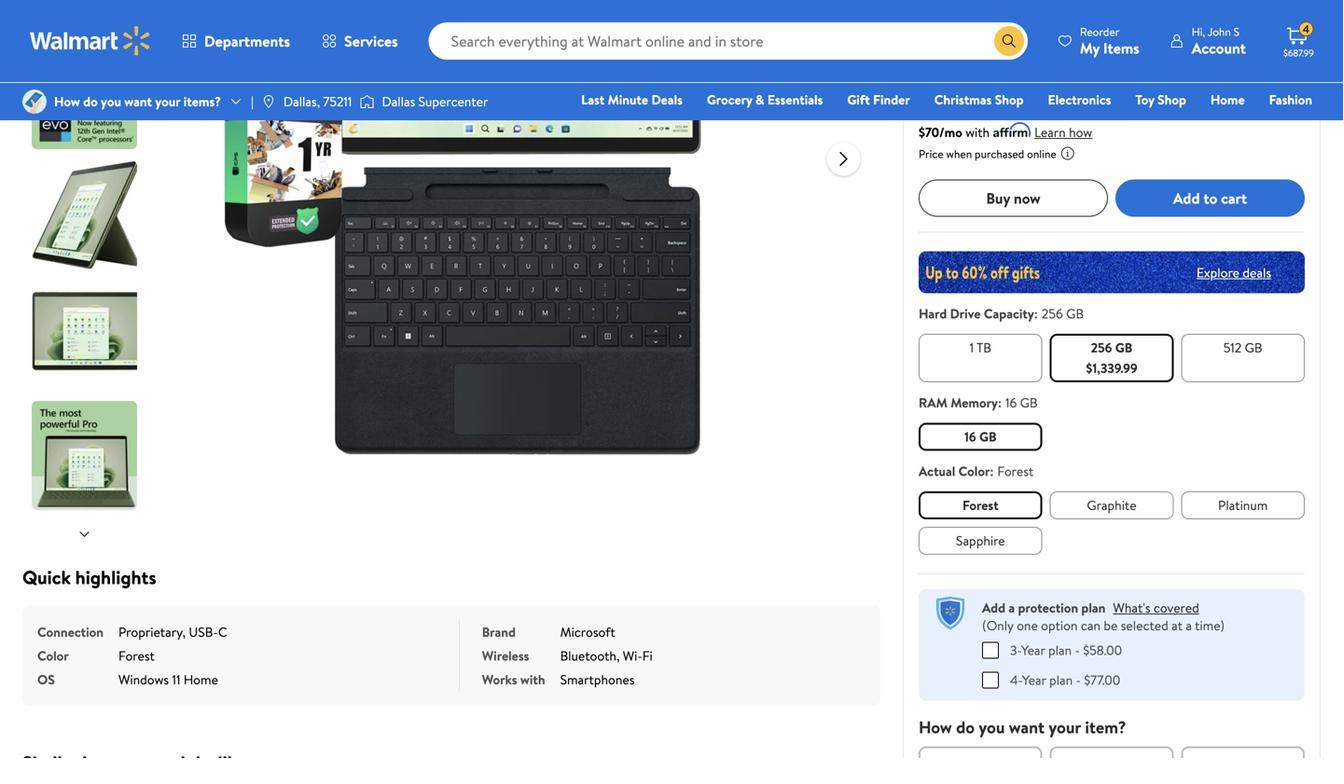 Task type: describe. For each thing, give the bounding box(es) containing it.
reorder
[[1080, 24, 1120, 40]]

buy now button
[[919, 180, 1108, 217]]

account
[[1192, 38, 1247, 58]]

0 vertical spatial 16
[[1006, 394, 1017, 412]]

$1,339.99 inside hard drive capacity list
[[1086, 359, 1138, 377]]

graphite button
[[1050, 492, 1174, 520]]

gb for 16 gb
[[980, 428, 997, 446]]

you for how do you want your item?
[[979, 716, 1005, 739]]

deals
[[652, 91, 683, 109]]

price
[[919, 146, 944, 162]]

os
[[37, 671, 55, 689]]

shop for christmas shop
[[995, 91, 1024, 109]]

time)
[[1195, 617, 1225, 635]]

how for how do you want your items?
[[54, 92, 80, 111]]

: for 16 gb
[[998, 394, 1002, 412]]

explore deals
[[1197, 263, 1272, 282]]

fi
[[643, 647, 653, 665]]

0 horizontal spatial $1,339.99
[[919, 77, 1022, 113]]

gb for 512 gb
[[1245, 339, 1263, 357]]

add to cart
[[1174, 188, 1248, 208]]

how do you want your items?
[[54, 92, 221, 111]]

512
[[1224, 339, 1242, 357]]

forest for forest os
[[118, 647, 155, 665]]

actual color : forest
[[919, 462, 1034, 481]]

drive
[[950, 305, 981, 323]]

75211
[[323, 92, 352, 111]]

gift inside gift finder link
[[848, 91, 870, 109]]

4
[[1303, 21, 1310, 37]]

highlights
[[75, 564, 156, 591]]

last minute deals link
[[573, 90, 691, 110]]

 image for dallas, 75211
[[261, 94, 276, 109]]

16 gb
[[965, 428, 997, 446]]

legal information image
[[1061, 146, 1076, 161]]

0 vertical spatial with
[[966, 123, 990, 141]]

3-
[[1010, 641, 1022, 660]]

to
[[1204, 188, 1218, 208]]

home inside "link"
[[1211, 91, 1245, 109]]

one
[[1170, 117, 1198, 135]]

smartphones
[[560, 671, 635, 689]]

do for how do you want your item?
[[956, 716, 975, 739]]

wi-
[[623, 647, 643, 665]]

memory
[[951, 394, 998, 412]]

capacity
[[984, 305, 1035, 323]]

- for $77.00
[[1076, 671, 1081, 690]]

affirm image
[[994, 122, 1031, 137]]

protection
[[1018, 599, 1079, 617]]

add a protection plan what's covered (only one option can be selected at a time)
[[982, 599, 1225, 635]]

hard drive capacity : 256 gb
[[919, 305, 1084, 323]]

hi,
[[1192, 24, 1206, 40]]

deals
[[1243, 263, 1272, 282]]

grocery & essentials
[[707, 91, 823, 109]]

1 tb
[[970, 339, 992, 357]]

at
[[1172, 617, 1183, 635]]

cart
[[1221, 188, 1248, 208]]

0 vertical spatial color
[[959, 462, 990, 481]]

learn how
[[1035, 123, 1093, 141]]

explore deals link
[[1190, 256, 1279, 289]]

usb-
[[189, 623, 218, 641]]

16 inside button
[[965, 428, 977, 446]]

0 vertical spatial :
[[1035, 305, 1038, 323]]

finder
[[873, 91, 910, 109]]

what's covered button
[[1114, 599, 1200, 617]]

4-year plan - $77.00
[[1010, 671, 1121, 690]]

0 vertical spatial forest
[[998, 462, 1034, 481]]

512 gb button
[[1182, 334, 1305, 383]]

online
[[1027, 146, 1057, 162]]

option
[[1041, 617, 1078, 635]]

&
[[756, 91, 765, 109]]

grocery
[[707, 91, 753, 109]]

selected
[[1121, 617, 1169, 635]]

can
[[1081, 617, 1101, 635]]

256 gb $1,339.99
[[1086, 339, 1138, 377]]

year for 3-
[[1022, 641, 1046, 660]]

when
[[947, 146, 972, 162]]

forest for forest
[[963, 496, 999, 515]]

0 horizontal spatial home
[[184, 671, 218, 689]]

dallas,
[[283, 92, 320, 111]]

1
[[970, 339, 974, 357]]

with inside bluetooth, wi-fi works with
[[521, 671, 545, 689]]

christmas shop link
[[926, 90, 1032, 110]]

gb for 256 gb $1,339.99
[[1116, 339, 1133, 357]]

graphite
[[1087, 496, 1137, 515]]

christmas
[[935, 91, 992, 109]]

wireless
[[482, 647, 529, 665]]

how for how do you want your item?
[[919, 716, 952, 739]]

microsoft
[[560, 623, 616, 641]]

one debit
[[1170, 117, 1233, 135]]

brand
[[482, 623, 516, 641]]

hard drive capacity list
[[915, 330, 1309, 386]]

be
[[1104, 617, 1118, 635]]

ram
[[919, 394, 948, 412]]

do for how do you want your items?
[[83, 92, 98, 111]]

forest button
[[919, 492, 1043, 520]]

minute
[[608, 91, 649, 109]]

gift inside fashion gift cards
[[1015, 117, 1038, 135]]

fashion gift cards
[[1015, 91, 1313, 135]]

 image for how do you want your items?
[[22, 90, 47, 114]]

(only
[[982, 617, 1014, 635]]

microsoft qil-00052 surface pro 9 13" touch tablet, intel i7, 16gb/256gb, forest bundle with microsoft surface pro signature mechanical keyboard, black and 1 year extended warranty - image 1 of 11 image
[[32, 0, 141, 29]]

cards
[[1041, 117, 1074, 135]]



Task type: vqa. For each thing, say whether or not it's contained in the screenshot.
THE - for $58.00
yes



Task type: locate. For each thing, give the bounding box(es) containing it.
- left the $58.00
[[1075, 641, 1080, 660]]

windows
[[118, 671, 169, 689]]

now
[[1014, 188, 1041, 208]]

1 vertical spatial you
[[979, 716, 1005, 739]]

1 horizontal spatial how
[[919, 716, 952, 739]]

add left to
[[1174, 188, 1200, 208]]

buy now
[[987, 188, 1041, 208]]

hard
[[919, 305, 947, 323]]

 image
[[22, 90, 47, 114], [261, 94, 276, 109]]

2 vertical spatial :
[[990, 462, 994, 481]]

gift left the finder
[[848, 91, 870, 109]]

registry
[[1098, 117, 1146, 135]]

next image image
[[77, 527, 92, 542]]

1 horizontal spatial :
[[998, 394, 1002, 412]]

microsoft qil-00052 surface pro 9 13" touch tablet, intel i7, 16gb/256gb, forest bundle with microsoft surface pro signature mechanical keyboard, black and 1 year extended warranty image
[[215, 0, 812, 470]]

1 vertical spatial 256
[[1091, 339, 1113, 357]]

1 horizontal spatial you
[[979, 716, 1005, 739]]

$70/mo
[[919, 123, 963, 141]]

quick
[[22, 564, 71, 591]]

a left one
[[1009, 599, 1015, 617]]

1 horizontal spatial home
[[1211, 91, 1245, 109]]

0 vertical spatial add
[[1174, 188, 1200, 208]]

items
[[1104, 38, 1140, 58]]

4-
[[1010, 671, 1023, 690]]

0 vertical spatial how
[[54, 92, 80, 111]]

$1,339.99
[[919, 77, 1022, 113], [1086, 359, 1138, 377]]

electronics link
[[1040, 90, 1120, 110]]

3-Year plan - $58.00 checkbox
[[982, 642, 999, 659]]

$1,339.99 up $70/mo with
[[919, 77, 1022, 113]]

1 vertical spatial add
[[982, 599, 1006, 617]]

your left the item?
[[1049, 716, 1081, 739]]

quick highlights
[[22, 564, 156, 591]]

1 vertical spatial color
[[37, 647, 69, 665]]

Search search field
[[429, 22, 1028, 60]]

hi, john s account
[[1192, 24, 1247, 58]]

add to cart button
[[1116, 180, 1305, 217]]

0 vertical spatial do
[[83, 92, 98, 111]]

1 vertical spatial $1,339.99
[[1086, 359, 1138, 377]]

fashion
[[1270, 91, 1313, 109]]

forest
[[998, 462, 1034, 481], [963, 496, 999, 515], [118, 647, 155, 665]]

forest up windows
[[118, 647, 155, 665]]

0 horizontal spatial  image
[[22, 90, 47, 114]]

how
[[54, 92, 80, 111], [919, 716, 952, 739]]

256 down "up to sixty percent off deals. shop now." image
[[1091, 339, 1113, 357]]

1 vertical spatial want
[[1009, 716, 1045, 739]]

0 horizontal spatial :
[[990, 462, 994, 481]]

plan for $77.00
[[1050, 671, 1073, 690]]

16 down memory
[[965, 428, 977, 446]]

christmas shop
[[935, 91, 1024, 109]]

color down 16 gb button
[[959, 462, 990, 481]]

4-Year plan - $77.00 checkbox
[[982, 672, 999, 689]]

works
[[482, 671, 517, 689]]

actual
[[919, 462, 956, 481]]

0 horizontal spatial shop
[[995, 91, 1024, 109]]

you for how do you want your items?
[[101, 92, 121, 111]]

$70/mo with
[[919, 123, 990, 141]]

0 horizontal spatial 256
[[1042, 305, 1063, 323]]

1 horizontal spatial a
[[1186, 617, 1192, 635]]

shop right toy
[[1158, 91, 1187, 109]]

plan left what's
[[1082, 599, 1106, 617]]

essentials
[[768, 91, 823, 109]]

with right works
[[521, 671, 545, 689]]

2 horizontal spatial :
[[1035, 305, 1038, 323]]

platinum button
[[1182, 492, 1305, 520]]

 image down walmart image on the top
[[22, 90, 47, 114]]

1 vertical spatial do
[[956, 716, 975, 739]]

dallas
[[382, 92, 415, 111]]

0 vertical spatial plan
[[1082, 599, 1106, 617]]

2 vertical spatial plan
[[1050, 671, 1073, 690]]

one
[[1017, 617, 1038, 635]]

256 inside 256 gb $1,339.99
[[1091, 339, 1113, 357]]

next media item image
[[833, 148, 855, 170]]

$77.00
[[1084, 671, 1121, 690]]

forest down actual color : forest
[[963, 496, 999, 515]]

1 horizontal spatial gift
[[1015, 117, 1038, 135]]

: for forest
[[990, 462, 994, 481]]

0 horizontal spatial want
[[124, 92, 152, 111]]

Walmart Site-Wide search field
[[429, 22, 1028, 60]]

0 horizontal spatial you
[[101, 92, 121, 111]]

forest os
[[37, 647, 155, 689]]

0 horizontal spatial with
[[521, 671, 545, 689]]

search icon image
[[1002, 34, 1017, 49]]

1 vertical spatial with
[[521, 671, 545, 689]]

want for item?
[[1009, 716, 1045, 739]]

0 horizontal spatial gift
[[848, 91, 870, 109]]

 image right |
[[261, 94, 276, 109]]

want left items?
[[124, 92, 152, 111]]

year down 3-year plan - $58.00
[[1023, 671, 1047, 690]]

microsoft qil-00052 surface pro 9 13" touch tablet, intel i7, 16gb/256gb, forest bundle with microsoft surface pro signature mechanical keyboard, black and 1 year extended warranty - image 5 of 11 image
[[32, 401, 141, 510]]

1 vertical spatial gift
[[1015, 117, 1038, 135]]

0 vertical spatial 256
[[1042, 305, 1063, 323]]

home right 11
[[184, 671, 218, 689]]

john
[[1208, 24, 1231, 40]]

add for add to cart
[[1174, 188, 1200, 208]]

dallas, 75211
[[283, 92, 352, 111]]

1 vertical spatial plan
[[1049, 641, 1072, 660]]

gift cards link
[[1006, 116, 1082, 136]]

departments
[[204, 31, 290, 51]]

with
[[966, 123, 990, 141], [521, 671, 545, 689]]

1 horizontal spatial shop
[[1158, 91, 1187, 109]]

grocery & essentials link
[[699, 90, 832, 110]]

1 vertical spatial how
[[919, 716, 952, 739]]

0 vertical spatial -
[[1075, 641, 1080, 660]]

plan for $58.00
[[1049, 641, 1072, 660]]

: up 16 gb button
[[998, 394, 1002, 412]]

connection
[[37, 623, 104, 641]]

$1,339.99 up the ram memory list at bottom
[[1086, 359, 1138, 377]]

plan
[[1082, 599, 1106, 617], [1049, 641, 1072, 660], [1050, 671, 1073, 690]]

: down 16 gb button
[[990, 462, 994, 481]]

dallas supercenter
[[382, 92, 488, 111]]

items?
[[184, 92, 221, 111]]

your
[[155, 92, 180, 111], [1049, 716, 1081, 739]]

0 vertical spatial home
[[1211, 91, 1245, 109]]

you down the 4-year plan - $77.00 checkbox
[[979, 716, 1005, 739]]

your left items?
[[155, 92, 180, 111]]

1 vertical spatial -
[[1076, 671, 1081, 690]]

0 vertical spatial your
[[155, 92, 180, 111]]

2 shop from the left
[[1158, 91, 1187, 109]]

ram memory list
[[915, 419, 1309, 455]]

shop up affirm icon
[[995, 91, 1024, 109]]

shop for toy shop
[[1158, 91, 1187, 109]]

gb inside the ram memory list
[[980, 428, 997, 446]]

1 horizontal spatial $1,339.99
[[1086, 359, 1138, 377]]

departments button
[[166, 19, 306, 63]]

microsoft qil-00052 surface pro 9 13" touch tablet, intel i7, 16gb/256gb, forest bundle with microsoft surface pro signature mechanical keyboard, black and 1 year extended warranty - image 4 of 11 image
[[32, 281, 141, 390]]

proprietary,
[[118, 623, 186, 641]]

want for items?
[[124, 92, 152, 111]]

-
[[1075, 641, 1080, 660], [1076, 671, 1081, 690]]

0 horizontal spatial your
[[155, 92, 180, 111]]

gift left cards
[[1015, 117, 1038, 135]]

how
[[1069, 123, 1093, 141]]

|
[[251, 92, 254, 111]]

plan down option
[[1049, 641, 1072, 660]]

sapphire
[[956, 532, 1005, 550]]

plan down 3-year plan - $58.00
[[1050, 671, 1073, 690]]

a
[[1009, 599, 1015, 617], [1186, 617, 1192, 635]]

11
[[172, 671, 181, 689]]

1 vertical spatial home
[[184, 671, 218, 689]]

learn
[[1035, 123, 1066, 141]]

0 horizontal spatial do
[[83, 92, 98, 111]]

1 vertical spatial 16
[[965, 428, 977, 446]]

256
[[1042, 305, 1063, 323], [1091, 339, 1113, 357]]

home up debit
[[1211, 91, 1245, 109]]

gift
[[848, 91, 870, 109], [1015, 117, 1038, 135]]

0 horizontal spatial a
[[1009, 599, 1015, 617]]

1 horizontal spatial do
[[956, 716, 975, 739]]

1 vertical spatial forest
[[963, 496, 999, 515]]

:
[[1035, 305, 1038, 323], [998, 394, 1002, 412], [990, 462, 994, 481]]

1 horizontal spatial 16
[[1006, 394, 1017, 412]]

year for 4-
[[1023, 671, 1047, 690]]

0 vertical spatial year
[[1022, 641, 1046, 660]]

sapphire button
[[919, 527, 1043, 555]]

: right drive
[[1035, 305, 1038, 323]]

actual color list
[[915, 488, 1309, 559]]

last minute deals
[[581, 91, 683, 109]]

1 vertical spatial :
[[998, 394, 1002, 412]]

walmart image
[[30, 26, 151, 56]]

microsoft qil-00052 surface pro 9 13" touch tablet, intel i7, 16gb/256gb, forest bundle with microsoft surface pro signature mechanical keyboard, black and 1 year extended warranty - image 3 of 11 image
[[32, 160, 141, 270]]

16 right memory
[[1006, 394, 1017, 412]]

1 horizontal spatial 256
[[1091, 339, 1113, 357]]

1 horizontal spatial with
[[966, 123, 990, 141]]

0 horizontal spatial how
[[54, 92, 80, 111]]

services
[[344, 31, 398, 51]]

gb inside 256 gb $1,339.99
[[1116, 339, 1133, 357]]

want
[[124, 92, 152, 111], [1009, 716, 1045, 739]]

- left $77.00
[[1076, 671, 1081, 690]]

1 horizontal spatial your
[[1049, 716, 1081, 739]]

c
[[218, 623, 227, 641]]

you down walmart image on the top
[[101, 92, 121, 111]]

platinum
[[1219, 496, 1268, 515]]

up to sixty percent off deals. shop now. image
[[919, 251, 1305, 293]]

add for add a protection plan what's covered (only one option can be selected at a time)
[[982, 599, 1006, 617]]

your for item?
[[1049, 716, 1081, 739]]

 image
[[360, 92, 375, 111]]

my
[[1080, 38, 1100, 58]]

1 horizontal spatial color
[[959, 462, 990, 481]]

1 horizontal spatial want
[[1009, 716, 1045, 739]]

debit
[[1201, 117, 1233, 135]]

0 vertical spatial want
[[124, 92, 152, 111]]

electronics
[[1048, 91, 1112, 109]]

wpp logo image
[[934, 597, 968, 631]]

0 horizontal spatial add
[[982, 599, 1006, 617]]

home link
[[1203, 90, 1254, 110]]

bluetooth,
[[560, 647, 620, 665]]

add
[[1174, 188, 1200, 208], [982, 599, 1006, 617]]

one debit link
[[1161, 116, 1241, 136]]

0 horizontal spatial 16
[[965, 428, 977, 446]]

gift finder
[[848, 91, 910, 109]]

color inside proprietary, usb-c color
[[37, 647, 69, 665]]

purchased
[[975, 146, 1025, 162]]

price when purchased online
[[919, 146, 1057, 162]]

plan inside add a protection plan what's covered (only one option can be selected at a time)
[[1082, 599, 1106, 617]]

16 gb button
[[919, 423, 1043, 451]]

your for items?
[[155, 92, 180, 111]]

512 gb
[[1224, 339, 1263, 357]]

add inside button
[[1174, 188, 1200, 208]]

1 horizontal spatial add
[[1174, 188, 1200, 208]]

1 vertical spatial year
[[1023, 671, 1047, 690]]

gift finder link
[[839, 90, 919, 110]]

1 shop from the left
[[995, 91, 1024, 109]]

year
[[1022, 641, 1046, 660], [1023, 671, 1047, 690]]

0 vertical spatial you
[[101, 92, 121, 111]]

0 vertical spatial $1,339.99
[[919, 77, 1022, 113]]

2 vertical spatial forest
[[118, 647, 155, 665]]

add left one
[[982, 599, 1006, 617]]

forest inside button
[[963, 496, 999, 515]]

add inside add a protection plan what's covered (only one option can be selected at a time)
[[982, 599, 1006, 617]]

with up price when purchased online
[[966, 123, 990, 141]]

microsoft qil-00052 surface pro 9 13" touch tablet, intel i7, 16gb/256gb, forest bundle with microsoft surface pro signature mechanical keyboard, black and 1 year extended warranty - image 2 of 11 image
[[32, 40, 141, 149]]

microsoft wireless
[[482, 623, 616, 665]]

0 horizontal spatial color
[[37, 647, 69, 665]]

forest inside forest os
[[118, 647, 155, 665]]

a right at
[[1186, 617, 1192, 635]]

1 vertical spatial your
[[1049, 716, 1081, 739]]

year down one
[[1022, 641, 1046, 660]]

256 right 'capacity'
[[1042, 305, 1063, 323]]

0 vertical spatial gift
[[848, 91, 870, 109]]

color up os
[[37, 647, 69, 665]]

toy
[[1136, 91, 1155, 109]]

1 horizontal spatial  image
[[261, 94, 276, 109]]

want down the 4-
[[1009, 716, 1045, 739]]

item?
[[1085, 716, 1127, 739]]

- for $58.00
[[1075, 641, 1080, 660]]

buy
[[987, 188, 1011, 208]]

fashion link
[[1261, 90, 1321, 110]]

reorder my items
[[1080, 24, 1140, 58]]

forest down 16 gb button
[[998, 462, 1034, 481]]



